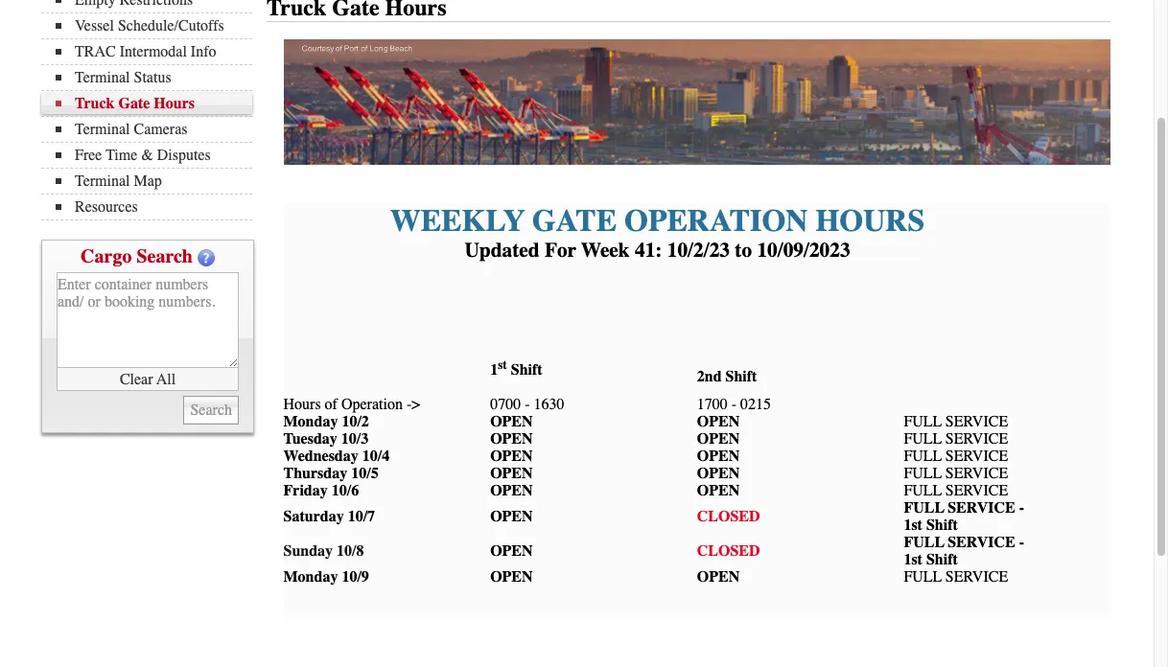 Task type: locate. For each thing, give the bounding box(es) containing it.
monday up wednesday
[[283, 414, 338, 431]]

1 full service from the top
[[904, 414, 1008, 431]]

1 vertical spatial shift
[[927, 517, 958, 535]]

1 vertical spatial closed
[[697, 543, 760, 561]]

wednesday 10/4
[[283, 448, 390, 466]]

1st for 10/7
[[904, 517, 923, 535]]

4 full service from the top
[[904, 466, 1008, 483]]

cargo search
[[81, 246, 193, 268]]

0 vertical spatial hours
[[154, 95, 195, 112]]

1 horizontal spatial hours
[[283, 396, 321, 414]]

closed
[[697, 509, 760, 526], [697, 543, 760, 561]]

0 vertical spatial closed
[[697, 509, 760, 526]]

6 full from the top
[[904, 500, 945, 517]]

2 vertical spatial shift
[[927, 552, 958, 569]]

>
[[412, 396, 420, 414]]

full service - 1st shift
[[904, 500, 1025, 535], [904, 535, 1025, 569]]

shift for sunday 10/8
[[927, 552, 958, 569]]

shift for saturday 10/7
[[927, 517, 958, 535]]

terminal up resources
[[75, 173, 130, 190]]

3 full service from the top
[[904, 448, 1008, 466]]

0700 - 1630
[[490, 396, 565, 414]]

5 full service from the top
[[904, 569, 1008, 586]]

sunday 10/8
[[283, 543, 364, 561]]

sunday
[[283, 543, 333, 561]]

1 full service - 1st shift from the top
[[904, 500, 1025, 535]]

map
[[134, 173, 162, 190]]

full service
[[904, 414, 1008, 431], [904, 431, 1008, 448], [904, 448, 1008, 466], [904, 466, 1008, 483], [904, 569, 1008, 586]]

for
[[545, 239, 577, 262]]

service for 10/3
[[946, 431, 1008, 448]]

free time & disputes link
[[56, 147, 252, 164]]

search
[[137, 246, 193, 268]]

service for 10/4
[[946, 448, 1008, 466]]

0 horizontal spatial hours
[[154, 95, 195, 112]]

0 vertical spatial monday
[[283, 414, 338, 431]]

terminal map link
[[56, 173, 252, 190]]

2 1st from the top
[[904, 552, 923, 569]]

shift​
[[511, 362, 543, 379]]

terminal down trac
[[75, 69, 130, 86]]

friday
[[283, 483, 328, 500]]

hours up cameras
[[154, 95, 195, 112]]

service
[[946, 414, 1008, 431], [946, 431, 1008, 448], [946, 448, 1008, 466], [946, 466, 1008, 483], [948, 500, 1016, 517], [948, 535, 1016, 552], [946, 569, 1008, 586]]

cargo
[[81, 246, 132, 268]]

wednesday
[[283, 448, 359, 466]]

0215
[[741, 396, 771, 414]]

shift
[[726, 368, 757, 386], [927, 517, 958, 535], [927, 552, 958, 569]]

1 vertical spatial 1st
[[904, 552, 923, 569]]

clear
[[120, 371, 153, 388]]

menu bar
[[41, 0, 262, 221]]

of
[[325, 396, 338, 414]]

-
[[407, 396, 412, 414], [525, 396, 530, 414], [732, 396, 737, 414], [1020, 500, 1025, 517], [1020, 535, 1025, 552]]

operation
[[341, 396, 403, 414]]

hours of operation ->
[[283, 396, 420, 414]]

all
[[156, 371, 176, 388]]

thursday
[[283, 466, 347, 483]]

info
[[191, 43, 216, 60]]

0 vertical spatial terminal
[[75, 69, 130, 86]]

weekly
[[390, 203, 525, 239]]

10/8
[[337, 543, 364, 561]]

2 monday from the top
[[283, 569, 338, 586]]

full service - 1st shift for 10/8
[[904, 535, 1025, 569]]

menu bar containing vessel schedule/cutoffs
[[41, 0, 262, 221]]

1 vertical spatial monday
[[283, 569, 338, 586]]

monday
[[283, 414, 338, 431], [283, 569, 338, 586]]

10/6
[[332, 483, 359, 500]]

1
[[490, 362, 498, 379]]

1 1st from the top
[[904, 517, 923, 535]]

1 vertical spatial terminal
[[75, 121, 130, 138]]

hours
[[816, 203, 925, 239]]

terminal down truck
[[75, 121, 130, 138]]

None submit
[[184, 396, 239, 425]]

1 vertical spatial hours
[[283, 396, 321, 414]]

10/5
[[351, 466, 379, 483]]

hours
[[154, 95, 195, 112], [283, 396, 321, 414]]

hours left of
[[283, 396, 321, 414]]

full
[[904, 414, 942, 431], [904, 431, 942, 448], [904, 448, 942, 466], [904, 466, 942, 483], [904, 483, 942, 500], [904, 500, 945, 517], [904, 535, 945, 552], [904, 569, 942, 586]]

5 full from the top
[[904, 483, 942, 500]]

0 vertical spatial 1st
[[904, 517, 923, 535]]

intermodal
[[120, 43, 187, 60]]

st
[[498, 358, 507, 372]]

gate
[[532, 203, 617, 239]]

clear all
[[120, 371, 176, 388]]

monday down sunday
[[283, 569, 338, 586]]

monday 10/9
[[283, 569, 369, 586]]

trac
[[75, 43, 116, 60]]

2nd shift
[[697, 368, 757, 386]]

10/4
[[362, 448, 390, 466]]

updated
[[465, 239, 540, 262]]

1 monday from the top
[[283, 414, 338, 431]]

2 vertical spatial terminal
[[75, 173, 130, 190]]

open
[[490, 414, 533, 431], [697, 414, 740, 431], [490, 431, 533, 448], [697, 431, 740, 448], [490, 448, 533, 466], [697, 448, 740, 466], [490, 466, 533, 483], [697, 466, 740, 483], [490, 483, 533, 500], [697, 483, 740, 500], [490, 509, 533, 526], [490, 543, 533, 561], [490, 569, 533, 586], [697, 569, 740, 586]]

1st
[[904, 517, 923, 535], [904, 552, 923, 569]]

2 full service from the top
[[904, 431, 1008, 448]]

monday for monday 10/9
[[283, 569, 338, 586]]

0 vertical spatial shift
[[726, 368, 757, 386]]

terminal
[[75, 69, 130, 86], [75, 121, 130, 138], [75, 173, 130, 190]]

2 full service - 1st shift from the top
[[904, 535, 1025, 569]]

gate
[[118, 95, 150, 112]]

vessel
[[75, 17, 114, 35]]

thursday 10/5
[[283, 466, 379, 483]]

status
[[134, 69, 171, 86]]



Task type: vqa. For each thing, say whether or not it's contained in the screenshot.
Trucker
no



Task type: describe. For each thing, give the bounding box(es) containing it.
tuesday
[[283, 431, 338, 448]]

clear all button
[[57, 368, 239, 391]]

2 full from the top
[[904, 431, 942, 448]]

2nd
[[697, 368, 722, 386]]

full service for monday 10/2
[[904, 414, 1008, 431]]

7 full from the top
[[904, 535, 945, 552]]

friday 10/6
[[283, 483, 359, 500]]

41:
[[635, 239, 662, 262]]

full service for wednesday 10/4
[[904, 448, 1008, 466]]

Enter container numbers and/ or booking numbers.  text field
[[57, 272, 239, 368]]

saturday
[[283, 509, 344, 526]]

1700
[[697, 396, 728, 414]]

monday for monday 10/2
[[283, 414, 338, 431]]

&
[[141, 147, 153, 164]]

trac intermodal info link
[[56, 43, 252, 60]]

free
[[75, 147, 102, 164]]

1 full from the top
[[904, 414, 942, 431]]

1 terminal from the top
[[75, 69, 130, 86]]

time
[[106, 147, 138, 164]]

serv
[[946, 483, 984, 500]]

schedule/cutoffs
[[118, 17, 224, 35]]

2 closed from the top
[[697, 543, 760, 561]]

full service for monday 10/9
[[904, 569, 1008, 586]]

service for 10/9
[[946, 569, 1008, 586]]

full service for tuesday 10/3
[[904, 431, 1008, 448]]

service for 10/2
[[946, 414, 1008, 431]]

10/7
[[348, 509, 375, 526]]

full service - 1st shift for 10/7
[[904, 500, 1025, 535]]

10/2/23
[[667, 239, 730, 262]]

disputes
[[157, 147, 211, 164]]

vessel schedule/cutoffs trac intermodal info terminal status truck gate hours terminal cameras free time & disputes terminal map resources
[[75, 17, 224, 216]]

10/9
[[342, 569, 369, 586]]

8 full from the top
[[904, 569, 942, 586]]

saturday 10/7
[[283, 509, 375, 526]]

10/2
[[342, 414, 369, 431]]

1st for 10/8
[[904, 552, 923, 569]]

to
[[735, 239, 752, 262]]

full serv ice
[[904, 483, 1008, 500]]

2 terminal from the top
[[75, 121, 130, 138]]

4 full from the top
[[904, 466, 942, 483]]

service for 10/5
[[946, 466, 1008, 483]]

operation
[[625, 203, 808, 239]]

resources
[[75, 199, 138, 216]]

1630
[[534, 396, 565, 414]]

0700
[[490, 396, 521, 414]]

1 st shift​
[[490, 358, 543, 379]]

terminal status link
[[56, 69, 252, 86]]

tuesday 10/3
[[283, 431, 369, 448]]

terminal cameras link
[[56, 121, 252, 138]]

week
[[581, 239, 630, 262]]

full service for thursday 10/5
[[904, 466, 1008, 483]]

weekly gate operation hours
[[390, 203, 925, 239]]

truck gate hours link
[[56, 95, 252, 112]]

10/09/2023
[[757, 239, 851, 262]]

truck
[[75, 95, 115, 112]]

3 full from the top
[[904, 448, 942, 466]]

1700 - 0215
[[697, 396, 771, 414]]

10/3
[[341, 431, 369, 448]]

resources link
[[56, 199, 252, 216]]

monday 10/2
[[283, 414, 369, 431]]

1 closed from the top
[[697, 509, 760, 526]]

ice
[[984, 483, 1008, 500]]

3 terminal from the top
[[75, 173, 130, 190]]

cameras
[[134, 121, 188, 138]]

updated for week 41: 10/2/23 to 10/09/2023
[[465, 239, 851, 262]]

hours inside vessel schedule/cutoffs trac intermodal info terminal status truck gate hours terminal cameras free time & disputes terminal map resources
[[154, 95, 195, 112]]

vessel schedule/cutoffs link
[[56, 17, 252, 35]]



